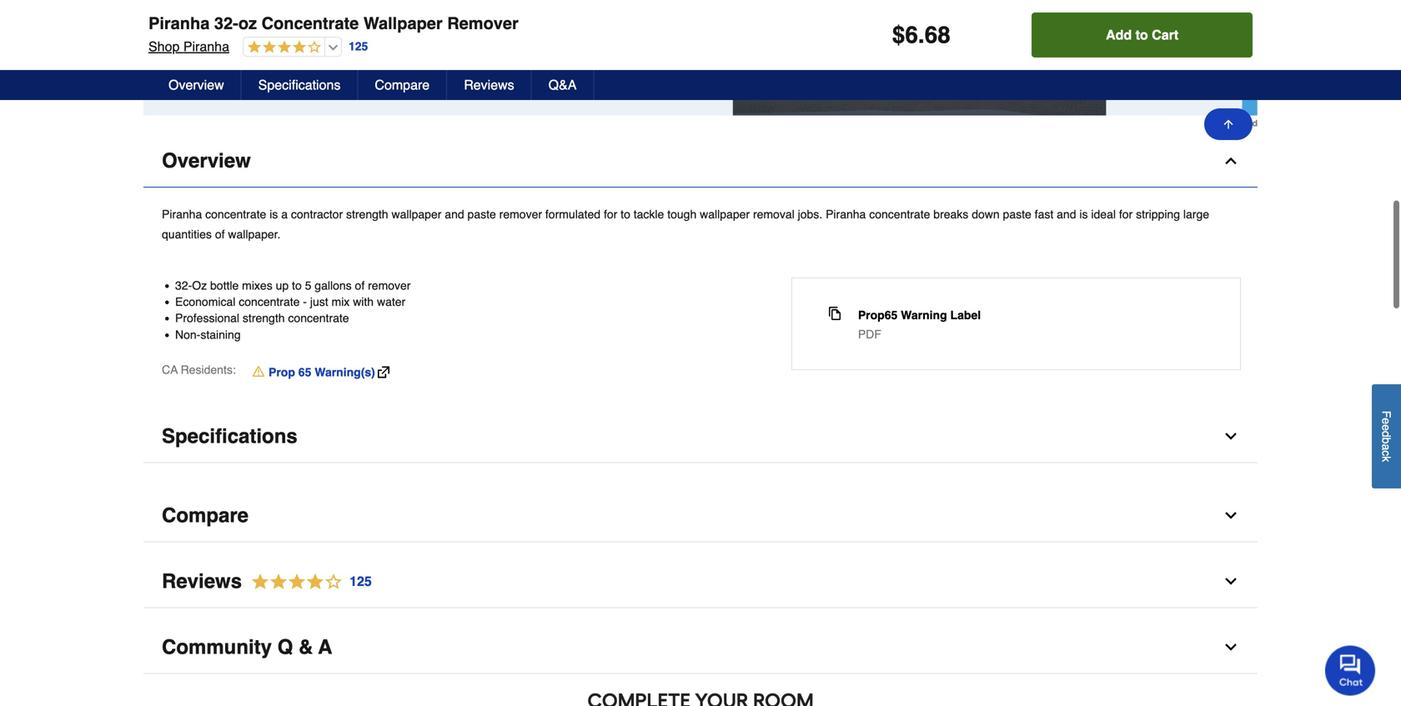 Task type: describe. For each thing, give the bounding box(es) containing it.
mixes
[[242, 279, 272, 292]]

1 and from the left
[[445, 208, 464, 221]]

a inside piranha concentrate is a contractor strength wallpaper and paste remover formulated for to tackle tough wallpaper removal jobs. piranha concentrate breaks down paste fast and is ideal for stripping large quantities of wallpaper.
[[281, 208, 288, 221]]

d
[[1380, 431, 1393, 438]]

chevron down image for community q & a
[[1223, 639, 1239, 656]]

prop65
[[858, 309, 898, 322]]

1 vertical spatial overview
[[162, 149, 251, 172]]

.
[[918, 22, 925, 48]]

to inside piranha concentrate is a contractor strength wallpaper and paste remover formulated for to tackle tough wallpaper removal jobs. piranha concentrate breaks down paste fast and is ideal for stripping large quantities of wallpaper.
[[621, 208, 630, 221]]

ideal
[[1091, 208, 1116, 221]]

&
[[299, 636, 313, 659]]

of inside 32-oz bottle mixes up to 5 gallons of remover economical concentrate - just mix with water professional strength concentrate non-staining
[[355, 279, 365, 292]]

q&a button
[[532, 70, 594, 100]]

1 vertical spatial compare button
[[143, 490, 1258, 542]]

economical
[[175, 295, 235, 309]]

removal
[[753, 208, 795, 221]]

1 wallpaper from the left
[[392, 208, 442, 221]]

chevron down image for specifications
[[1223, 428, 1239, 445]]

f e e d b a c k
[[1380, 411, 1393, 462]]

2 and from the left
[[1057, 208, 1076, 221]]

remover for paste
[[499, 208, 542, 221]]

0 vertical spatial 3.8 stars image
[[243, 40, 321, 55]]

68
[[925, 22, 951, 48]]

1 e from the top
[[1380, 418, 1393, 425]]

tackle
[[634, 208, 664, 221]]

staining
[[200, 328, 241, 341]]

with
[[353, 295, 374, 309]]

advertisement region
[[143, 0, 1258, 128]]

ca
[[162, 363, 178, 376]]

2 for from the left
[[1119, 208, 1133, 221]]

add to cart
[[1106, 27, 1179, 43]]

large
[[1183, 208, 1209, 221]]

shop
[[148, 39, 180, 54]]

concentrate down "mixes"
[[239, 295, 300, 309]]

tough
[[667, 208, 697, 221]]

concentrate down the just
[[288, 312, 349, 325]]

concentrate
[[262, 14, 359, 33]]

a
[[318, 636, 332, 659]]

chevron down image
[[1223, 573, 1239, 590]]

0 vertical spatial specifications
[[258, 77, 341, 93]]

non-
[[175, 328, 200, 341]]

c
[[1380, 451, 1393, 457]]

f
[[1380, 411, 1393, 418]]

oz
[[238, 14, 257, 33]]

bottle
[[210, 279, 239, 292]]

down
[[972, 208, 1000, 221]]

5
[[305, 279, 311, 292]]

mix
[[332, 295, 350, 309]]

0 vertical spatial overview
[[168, 77, 224, 93]]

0 vertical spatial specifications button
[[242, 70, 358, 100]]

arrow up image
[[1222, 118, 1235, 131]]

ca residents:
[[162, 363, 236, 376]]

quantities
[[162, 228, 212, 241]]

piranha up shop piranha
[[148, 14, 210, 33]]

to inside 32-oz bottle mixes up to 5 gallons of remover economical concentrate - just mix with water professional strength concentrate non-staining
[[292, 279, 302, 292]]

fast
[[1035, 208, 1054, 221]]

community q & a
[[162, 636, 332, 659]]

remover
[[447, 14, 519, 33]]

65
[[298, 366, 311, 379]]

complete your room heading
[[143, 684, 1258, 706]]

of inside piranha concentrate is a contractor strength wallpaper and paste remover formulated for to tackle tough wallpaper removal jobs. piranha concentrate breaks down paste fast and is ideal for stripping large quantities of wallpaper.
[[215, 228, 225, 241]]

piranha right jobs.
[[826, 208, 866, 221]]

community q & a button
[[143, 622, 1258, 674]]

a inside button
[[1380, 444, 1393, 451]]

32-oz bottle mixes up to 5 gallons of remover economical concentrate - just mix with water professional strength concentrate non-staining
[[175, 279, 411, 341]]

$
[[892, 22, 905, 48]]



Task type: locate. For each thing, give the bounding box(es) containing it.
0 horizontal spatial for
[[604, 208, 617, 221]]

1 horizontal spatial 32-
[[214, 14, 238, 33]]

of up with
[[355, 279, 365, 292]]

0 horizontal spatial wallpaper
[[392, 208, 442, 221]]

0 vertical spatial 32-
[[214, 14, 238, 33]]

to left the 5 on the left of the page
[[292, 279, 302, 292]]

2 horizontal spatial to
[[1136, 27, 1148, 43]]

label
[[950, 309, 981, 322]]

chevron up image
[[1223, 153, 1239, 169]]

b
[[1380, 438, 1393, 444]]

1 chevron down image from the top
[[1223, 428, 1239, 445]]

reviews up the "community"
[[162, 570, 242, 593]]

specifications down the residents:
[[162, 425, 297, 448]]

reviews
[[464, 77, 514, 93], [162, 570, 242, 593]]

compare for the bottommost the compare button
[[162, 504, 249, 527]]

1 horizontal spatial and
[[1057, 208, 1076, 221]]

prop65 warning label link
[[858, 307, 981, 324]]

prop
[[269, 366, 295, 379]]

1 horizontal spatial wallpaper
[[700, 208, 750, 221]]

strength inside 32-oz bottle mixes up to 5 gallons of remover economical concentrate - just mix with water professional strength concentrate non-staining
[[243, 312, 285, 325]]

warning
[[901, 309, 947, 322]]

cart
[[1152, 27, 1179, 43]]

is up "wallpaper."
[[270, 208, 278, 221]]

2 paste from the left
[[1003, 208, 1031, 221]]

document image
[[828, 307, 841, 320]]

reviews inside button
[[464, 77, 514, 93]]

prop 65 warning(s) link
[[253, 364, 389, 381]]

0 vertical spatial overview button
[[152, 70, 242, 100]]

0 horizontal spatial paste
[[467, 208, 496, 221]]

overview button down shop piranha
[[152, 70, 242, 100]]

wallpaper
[[392, 208, 442, 221], [700, 208, 750, 221]]

1 horizontal spatial paste
[[1003, 208, 1031, 221]]

is left ideal on the right top of the page
[[1079, 208, 1088, 221]]

to inside add to cart button
[[1136, 27, 1148, 43]]

0 horizontal spatial remover
[[368, 279, 411, 292]]

of right the quantities
[[215, 228, 225, 241]]

$ 6 . 68
[[892, 22, 951, 48]]

piranha right shop
[[183, 39, 229, 54]]

0 horizontal spatial 32-
[[175, 279, 192, 292]]

a left 'contractor'
[[281, 208, 288, 221]]

remover
[[499, 208, 542, 221], [368, 279, 411, 292]]

3.8 stars image up &
[[242, 571, 373, 593]]

for right ideal on the right top of the page
[[1119, 208, 1133, 221]]

just
[[310, 295, 328, 309]]

0 horizontal spatial and
[[445, 208, 464, 221]]

0 horizontal spatial to
[[292, 279, 302, 292]]

0 vertical spatial compare button
[[358, 70, 447, 100]]

0 horizontal spatial of
[[215, 228, 225, 241]]

and
[[445, 208, 464, 221], [1057, 208, 1076, 221]]

specifications
[[258, 77, 341, 93], [162, 425, 297, 448]]

wallpaper.
[[228, 228, 281, 241]]

1 for from the left
[[604, 208, 617, 221]]

stripping
[[1136, 208, 1180, 221]]

1 vertical spatial 125
[[349, 574, 372, 589]]

2 wallpaper from the left
[[700, 208, 750, 221]]

32- inside 32-oz bottle mixes up to 5 gallons of remover economical concentrate - just mix with water professional strength concentrate non-staining
[[175, 279, 192, 292]]

0 vertical spatial reviews
[[464, 77, 514, 93]]

1 vertical spatial specifications
[[162, 425, 297, 448]]

remover inside piranha concentrate is a contractor strength wallpaper and paste remover formulated for to tackle tough wallpaper removal jobs. piranha concentrate breaks down paste fast and is ideal for stripping large quantities of wallpaper.
[[499, 208, 542, 221]]

chevron down image
[[1223, 428, 1239, 445], [1223, 507, 1239, 524], [1223, 639, 1239, 656]]

2 vertical spatial chevron down image
[[1223, 639, 1239, 656]]

pdf
[[858, 328, 881, 341]]

1 vertical spatial specifications button
[[143, 411, 1258, 463]]

wallpaper
[[363, 14, 443, 33]]

0 vertical spatial to
[[1136, 27, 1148, 43]]

prop 65 warning(s)
[[269, 366, 375, 379]]

concentrate
[[205, 208, 266, 221], [869, 208, 930, 221], [239, 295, 300, 309], [288, 312, 349, 325]]

1 horizontal spatial is
[[1079, 208, 1088, 221]]

1 vertical spatial compare
[[162, 504, 249, 527]]

a
[[281, 208, 288, 221], [1380, 444, 1393, 451]]

3.8 stars image
[[243, 40, 321, 55], [242, 571, 373, 593]]

piranha concentrate is a contractor strength wallpaper and paste remover formulated for to tackle tough wallpaper removal jobs. piranha concentrate breaks down paste fast and is ideal for stripping large quantities of wallpaper.
[[162, 208, 1209, 241]]

1 horizontal spatial strength
[[346, 208, 388, 221]]

q
[[277, 636, 293, 659]]

residents:
[[181, 363, 236, 376]]

k
[[1380, 457, 1393, 462]]

concentrate left breaks
[[869, 208, 930, 221]]

gallons
[[315, 279, 352, 292]]

1 vertical spatial strength
[[243, 312, 285, 325]]

1 vertical spatial 3.8 stars image
[[242, 571, 373, 593]]

link icon image
[[378, 366, 389, 378]]

0 vertical spatial strength
[[346, 208, 388, 221]]

0 vertical spatial compare
[[375, 77, 430, 93]]

1 vertical spatial overview button
[[143, 135, 1258, 188]]

1 is from the left
[[270, 208, 278, 221]]

for right formulated
[[604, 208, 617, 221]]

reviews button
[[447, 70, 532, 100]]

1 vertical spatial of
[[355, 279, 365, 292]]

paste
[[467, 208, 496, 221], [1003, 208, 1031, 221]]

for
[[604, 208, 617, 221], [1119, 208, 1133, 221]]

overview up the quantities
[[162, 149, 251, 172]]

1 vertical spatial 32-
[[175, 279, 192, 292]]

chevron down image inside the compare button
[[1223, 507, 1239, 524]]

add
[[1106, 27, 1132, 43]]

1 horizontal spatial for
[[1119, 208, 1133, 221]]

6
[[905, 22, 918, 48]]

e up b
[[1380, 425, 1393, 431]]

up
[[276, 279, 289, 292]]

to right 'add'
[[1136, 27, 1148, 43]]

is
[[270, 208, 278, 221], [1079, 208, 1088, 221]]

prop65 warning label pdf
[[858, 309, 981, 341]]

formulated
[[545, 208, 601, 221]]

piranha
[[148, 14, 210, 33], [183, 39, 229, 54], [162, 208, 202, 221], [826, 208, 866, 221]]

1 vertical spatial to
[[621, 208, 630, 221]]

remover for of
[[368, 279, 411, 292]]

0 horizontal spatial is
[[270, 208, 278, 221]]

of
[[215, 228, 225, 241], [355, 279, 365, 292]]

overview button
[[152, 70, 242, 100], [143, 135, 1258, 188]]

f e e d b a c k button
[[1372, 385, 1401, 489]]

1 horizontal spatial reviews
[[464, 77, 514, 93]]

e
[[1380, 418, 1393, 425], [1380, 425, 1393, 431]]

overview
[[168, 77, 224, 93], [162, 149, 251, 172]]

remover up water
[[368, 279, 411, 292]]

piranha 32-oz concentrate wallpaper remover
[[148, 14, 519, 33]]

1 vertical spatial chevron down image
[[1223, 507, 1239, 524]]

32- up shop piranha
[[214, 14, 238, 33]]

shop piranha
[[148, 39, 229, 54]]

32- up economical
[[175, 279, 192, 292]]

chevron down image for compare
[[1223, 507, 1239, 524]]

chevron down image inside community q & a button
[[1223, 639, 1239, 656]]

2 vertical spatial to
[[292, 279, 302, 292]]

1 vertical spatial a
[[1380, 444, 1393, 451]]

3.8 stars image down 'concentrate' on the left of page
[[243, 40, 321, 55]]

2 chevron down image from the top
[[1223, 507, 1239, 524]]

chat invite button image
[[1325, 645, 1376, 696]]

remover inside 32-oz bottle mixes up to 5 gallons of remover economical concentrate - just mix with water professional strength concentrate non-staining
[[368, 279, 411, 292]]

breaks
[[933, 208, 968, 221]]

0 vertical spatial 125
[[349, 40, 368, 53]]

125
[[349, 40, 368, 53], [349, 574, 372, 589]]

overview button up tough
[[143, 135, 1258, 188]]

remover left formulated
[[499, 208, 542, 221]]

specifications button
[[242, 70, 358, 100], [143, 411, 1258, 463]]

water
[[377, 295, 405, 309]]

3.8 stars image containing 125
[[242, 571, 373, 593]]

0 vertical spatial remover
[[499, 208, 542, 221]]

0 vertical spatial a
[[281, 208, 288, 221]]

reviews down the remover
[[464, 77, 514, 93]]

0 vertical spatial chevron down image
[[1223, 428, 1239, 445]]

1 paste from the left
[[467, 208, 496, 221]]

piranha up the quantities
[[162, 208, 202, 221]]

professional
[[175, 312, 239, 325]]

1 horizontal spatial compare
[[375, 77, 430, 93]]

strength down "mixes"
[[243, 312, 285, 325]]

strength inside piranha concentrate is a contractor strength wallpaper and paste remover formulated for to tackle tough wallpaper removal jobs. piranha concentrate breaks down paste fast and is ideal for stripping large quantities of wallpaper.
[[346, 208, 388, 221]]

strength
[[346, 208, 388, 221], [243, 312, 285, 325]]

compare for the compare button to the top
[[375, 77, 430, 93]]

oz
[[192, 279, 207, 292]]

e up the d
[[1380, 418, 1393, 425]]

1 horizontal spatial a
[[1380, 444, 1393, 451]]

0 horizontal spatial reviews
[[162, 570, 242, 593]]

warning image
[[253, 365, 264, 378]]

warning(s)
[[315, 366, 375, 379]]

overview down shop piranha
[[168, 77, 224, 93]]

contractor
[[291, 208, 343, 221]]

0 horizontal spatial a
[[281, 208, 288, 221]]

compare
[[375, 77, 430, 93], [162, 504, 249, 527]]

to left tackle
[[621, 208, 630, 221]]

strength right 'contractor'
[[346, 208, 388, 221]]

1 horizontal spatial of
[[355, 279, 365, 292]]

to
[[1136, 27, 1148, 43], [621, 208, 630, 221], [292, 279, 302, 292]]

1 horizontal spatial to
[[621, 208, 630, 221]]

1 vertical spatial reviews
[[162, 570, 242, 593]]

1 vertical spatial remover
[[368, 279, 411, 292]]

-
[[303, 295, 307, 309]]

1 horizontal spatial remover
[[499, 208, 542, 221]]

add to cart button
[[1032, 13, 1253, 58]]

community
[[162, 636, 272, 659]]

3 chevron down image from the top
[[1223, 639, 1239, 656]]

compare button
[[358, 70, 447, 100], [143, 490, 1258, 542]]

concentrate up "wallpaper."
[[205, 208, 266, 221]]

jobs.
[[798, 208, 822, 221]]

specifications down 'concentrate' on the left of page
[[258, 77, 341, 93]]

2 e from the top
[[1380, 425, 1393, 431]]

a up k
[[1380, 444, 1393, 451]]

2 is from the left
[[1079, 208, 1088, 221]]

32-
[[214, 14, 238, 33], [175, 279, 192, 292]]

0 vertical spatial of
[[215, 228, 225, 241]]

0 horizontal spatial strength
[[243, 312, 285, 325]]

q&a
[[548, 77, 577, 93]]

0 horizontal spatial compare
[[162, 504, 249, 527]]



Task type: vqa. For each thing, say whether or not it's contained in the screenshot.
the left THE PASTE
yes



